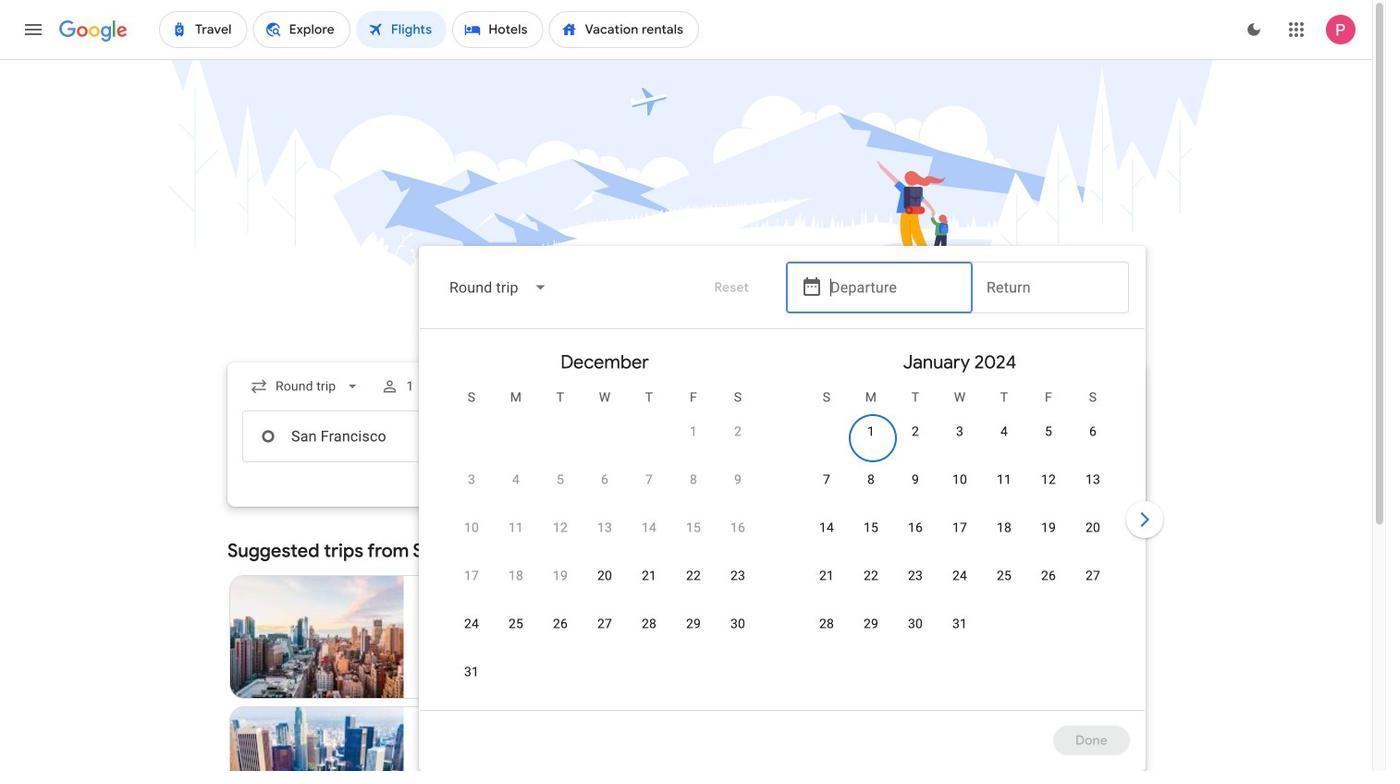 Task type: vqa. For each thing, say whether or not it's contained in the screenshot.
the top FRONTIER icon
no



Task type: locate. For each thing, give the bounding box(es) containing it.
sun, jan 7 element
[[823, 471, 831, 489]]

wed, jan 10 element
[[953, 471, 968, 489]]

row up wed, jan 17 element
[[805, 463, 1116, 515]]

row up wed, dec 13 element at the bottom
[[450, 463, 760, 515]]

wed, jan 3 element
[[956, 423, 964, 441]]

fri, dec 22 element
[[686, 567, 701, 586]]

fri, dec 1 element
[[690, 423, 698, 441]]

mon, jan 8 element
[[868, 471, 875, 489]]

None field
[[435, 265, 563, 310], [242, 370, 369, 403], [435, 265, 563, 310], [242, 370, 369, 403]]

thu, jan 18 element
[[997, 519, 1012, 537]]

tue, jan 2 element
[[912, 423, 920, 441]]

tue, dec 5 element
[[557, 471, 564, 489]]

1 row group from the left
[[427, 337, 783, 708]]

row up the sat, dec 9 element
[[672, 407, 760, 467]]

mon, dec 4 element
[[512, 471, 520, 489]]

row up wed, dec 20 element
[[450, 511, 760, 563]]

mon, jan 15 element
[[864, 519, 879, 537]]

fri, dec 15 element
[[686, 519, 701, 537]]

row up "wed, dec 27" element
[[450, 559, 760, 611]]

fri, dec 8 element
[[690, 471, 698, 489]]

tue, jan 23 element
[[908, 567, 923, 586]]

row up wed, jan 31 element
[[805, 559, 1116, 611]]

mon, jan 29 element
[[864, 615, 879, 634]]

wed, jan 31 element
[[953, 615, 968, 634]]

Flight search field
[[213, 246, 1167, 771]]

mon, dec 18 element
[[509, 567, 524, 586]]

Return text field
[[987, 263, 1115, 313]]

thu, jan 11 element
[[997, 471, 1012, 489]]

thu, jan 25 element
[[997, 567, 1012, 586]]

row down tue, jan 23 'element'
[[805, 607, 982, 660]]

tue, dec 12 element
[[553, 519, 568, 537]]

change appearance image
[[1232, 7, 1277, 52]]

row
[[672, 407, 760, 467], [849, 407, 1116, 467], [450, 463, 760, 515], [805, 463, 1116, 515], [450, 511, 760, 563], [805, 511, 1116, 563], [450, 559, 760, 611], [805, 559, 1116, 611], [450, 607, 760, 660], [805, 607, 982, 660]]

suggested trips from san francisco region
[[228, 529, 1145, 771]]

next image
[[1123, 498, 1167, 542]]

thu, dec 28 element
[[642, 615, 657, 634]]

mon, dec 25 element
[[509, 615, 524, 634]]

wed, dec 6 element
[[601, 471, 609, 489]]

row group
[[427, 337, 783, 708], [783, 337, 1138, 703]]

Departure text field
[[831, 263, 958, 313]]

None text field
[[242, 411, 503, 463]]

Departure text field
[[831, 412, 958, 462]]

grid
[[427, 337, 1138, 722]]

wed, jan 17 element
[[953, 519, 968, 537]]

wed, jan 24 element
[[953, 567, 968, 586]]

Return text field
[[987, 412, 1115, 462]]

fri, jan 19 element
[[1042, 519, 1056, 537]]

thu, dec 7 element
[[646, 471, 653, 489]]

mon, jan 22 element
[[864, 567, 879, 586]]

fri, jan 26 element
[[1042, 567, 1056, 586]]

2 row group from the left
[[783, 337, 1138, 703]]

tue, jan 9 element
[[912, 471, 920, 489]]

sun, dec 10 element
[[464, 519, 479, 537]]

row up 'wed, jan 10' element
[[849, 407, 1116, 467]]



Task type: describe. For each thing, give the bounding box(es) containing it.
thu, dec 14 element
[[642, 519, 657, 537]]

sat, dec 23 element
[[731, 567, 746, 586]]

sat, jan 27 element
[[1086, 567, 1101, 586]]

sun, dec 17 element
[[464, 567, 479, 586]]

sat, jan 20 element
[[1086, 519, 1101, 537]]

wed, dec 27 element
[[598, 615, 612, 634]]

american and jetblue image
[[419, 761, 434, 771]]

tue, jan 30 element
[[908, 615, 923, 634]]

grid inside flight search box
[[427, 337, 1138, 722]]

sun, jan 14 element
[[820, 519, 834, 537]]

mon, jan 1 element
[[868, 423, 875, 441]]

sat, dec 2 element
[[734, 423, 742, 441]]

tue, dec 19 element
[[553, 567, 568, 586]]

sun, dec 31 element
[[464, 663, 479, 682]]

sat, dec 30 element
[[731, 615, 746, 634]]

sun, dec 24 element
[[464, 615, 479, 634]]

row down wed, dec 20 element
[[450, 607, 760, 660]]

thu, jan 4 element
[[1001, 423, 1008, 441]]

row up wed, jan 24 element
[[805, 511, 1116, 563]]

sat, jan 13 element
[[1086, 471, 1101, 489]]

sat, dec 16 element
[[731, 519, 746, 537]]

sat, dec 9 element
[[734, 471, 742, 489]]

sun, jan 28 element
[[820, 615, 834, 634]]

fri, jan 12 element
[[1042, 471, 1056, 489]]

wed, dec 13 element
[[598, 519, 612, 537]]

sat, jan 6 element
[[1090, 423, 1097, 441]]

tue, dec 26 element
[[553, 615, 568, 634]]

main menu image
[[22, 19, 44, 41]]

fri, jan 5 element
[[1045, 423, 1053, 441]]

sun, jan 21 element
[[820, 567, 834, 586]]

tue, jan 16 element
[[908, 519, 923, 537]]

thu, dec 21 element
[[642, 567, 657, 586]]

fri, dec 29 element
[[686, 615, 701, 634]]

mon, dec 11 element
[[509, 519, 524, 537]]

wed, dec 20 element
[[598, 567, 612, 586]]

sun, dec 3 element
[[468, 471, 475, 489]]



